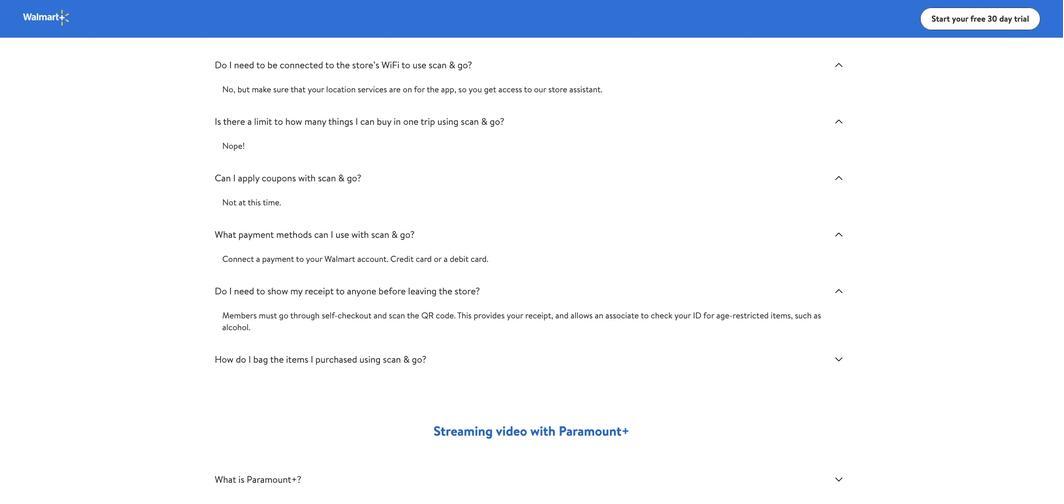 Task type: describe. For each thing, give the bounding box(es) containing it.
store?
[[455, 285, 480, 298]]

the left store?
[[439, 285, 453, 298]]

need for show
[[234, 285, 254, 298]]

connect a payment to your walmart account. credit card or a debit card.
[[222, 253, 489, 265]]

limit
[[254, 115, 272, 128]]

make
[[252, 83, 271, 95]]

location
[[326, 83, 356, 95]]

start
[[932, 13, 950, 24]]

receipt,
[[525, 310, 554, 322]]

the left "store's"
[[336, 58, 350, 71]]

items
[[286, 353, 308, 366]]

1 horizontal spatial with
[[352, 228, 369, 241]]

coupons
[[262, 172, 296, 184]]

restricted
[[733, 310, 769, 322]]

your left id
[[675, 310, 691, 322]]

qr
[[421, 310, 434, 322]]

do i need to show my receipt to anyone before leaving the store?
[[215, 285, 480, 298]]

i up no,
[[229, 58, 232, 71]]

to left the be
[[256, 58, 265, 71]]

id
[[693, 310, 702, 322]]

apply
[[238, 172, 260, 184]]

or
[[434, 253, 442, 265]]

how
[[215, 353, 234, 366]]

trip
[[421, 115, 435, 128]]

start your free 30 day trial button
[[921, 8, 1041, 30]]

is
[[215, 115, 221, 128]]

purchased
[[316, 353, 357, 366]]

i up the walmart
[[331, 228, 333, 241]]

leaving
[[408, 285, 437, 298]]

many
[[305, 115, 326, 128]]

1 horizontal spatial a
[[256, 253, 260, 265]]

free
[[971, 13, 986, 24]]

app,
[[441, 83, 457, 95]]

no,
[[222, 83, 236, 95]]

trial
[[1015, 13, 1030, 24]]

debit
[[450, 253, 469, 265]]

2 horizontal spatial a
[[444, 253, 448, 265]]

are
[[389, 83, 401, 95]]

30
[[988, 13, 998, 24]]

members must go through self-checkout and scan the qr code. this provides your receipt, and allows an associate to check your id for age-restricted items, such as alcohol.
[[222, 310, 821, 333]]

sure
[[273, 83, 289, 95]]

to left how
[[274, 115, 283, 128]]

connected
[[280, 58, 323, 71]]

store's
[[352, 58, 379, 71]]

our
[[534, 83, 547, 95]]

allows
[[571, 310, 593, 322]]

how do i bag the items i purchased using scan & go?
[[215, 353, 427, 366]]

0 horizontal spatial use
[[336, 228, 349, 241]]

connect
[[222, 253, 254, 265]]

do i need to be connected to the store's wifi to use scan & go?
[[215, 58, 472, 71]]

what for what is paramount+?
[[215, 473, 236, 486]]

can i apply coupons with scan & go?
[[215, 172, 362, 184]]

to left our
[[524, 83, 532, 95]]

so
[[459, 83, 467, 95]]

to up location
[[325, 58, 334, 71]]

get
[[484, 83, 497, 95]]

i right things
[[356, 115, 358, 128]]

time.
[[263, 197, 281, 208]]

your down what payment methods can i use with scan & go?
[[306, 253, 323, 265]]

do for do i need to show my receipt to anyone before leaving the store?
[[215, 285, 227, 298]]

the inside the members must go through self-checkout and scan the qr code. this provides your receipt, and allows an associate to check your id for age-restricted items, such as alcohol.
[[407, 310, 419, 322]]

such
[[795, 310, 812, 322]]

start your free 30 day trial
[[932, 13, 1030, 24]]

how
[[285, 115, 302, 128]]

account.
[[357, 253, 389, 265]]

no, but make sure that your location services are on for the app, so you get access to our store assistant.
[[222, 83, 603, 95]]

assistant.
[[570, 83, 603, 95]]

on
[[403, 83, 412, 95]]

services
[[358, 83, 387, 95]]

streaming
[[434, 422, 493, 440]]

in
[[394, 115, 401, 128]]

but
[[238, 83, 250, 95]]

what is paramount+?
[[215, 473, 301, 486]]

walmart
[[325, 253, 355, 265]]

checkout
[[338, 310, 372, 322]]

your left receipt,
[[507, 310, 523, 322]]

members
[[222, 310, 257, 322]]

bag
[[253, 353, 268, 366]]

2 and from the left
[[556, 310, 569, 322]]

wifi
[[382, 58, 400, 71]]

nope!
[[222, 140, 245, 152]]

streaming video with paramount+
[[434, 422, 630, 440]]

methods
[[276, 228, 312, 241]]

as
[[814, 310, 821, 322]]

before
[[379, 285, 406, 298]]



Task type: vqa. For each thing, say whether or not it's contained in the screenshot.
Count in the $ 12 78 16.0 ¢/ea Advil PM Ibuprofen Sleep Aid Pain and Headache Reliever, 200 Mg Coated Caplets, 80 Count
no



Task type: locate. For each thing, give the bounding box(es) containing it.
alcohol.
[[222, 322, 250, 333]]

2 horizontal spatial with
[[531, 422, 556, 440]]

an
[[595, 310, 604, 322]]

i right do
[[249, 353, 251, 366]]

paramount+
[[559, 422, 630, 440]]

is there a limit to how many things i can buy in one trip using scan & go? image
[[834, 116, 845, 127]]

age-
[[717, 310, 733, 322]]

1 horizontal spatial use
[[413, 58, 427, 71]]

using
[[438, 115, 459, 128], [360, 353, 381, 366]]

yes, all locations!
[[222, 27, 284, 39]]

for right 'on'
[[414, 83, 425, 95]]

card.
[[471, 253, 489, 265]]

payment down 'methods'
[[262, 253, 294, 265]]

can i apply coupons with scan & go? image
[[834, 173, 845, 184]]

payment up the connect at the left bottom of page
[[239, 228, 274, 241]]

your right the that
[[308, 83, 324, 95]]

anyone
[[347, 285, 376, 298]]

0 vertical spatial what
[[215, 228, 236, 241]]

0 vertical spatial do
[[215, 58, 227, 71]]

can right 'methods'
[[314, 228, 329, 241]]

1 and from the left
[[374, 310, 387, 322]]

to right 'wifi'
[[402, 58, 411, 71]]

access
[[499, 83, 522, 95]]

what payment methods can i use with scan & go?
[[215, 228, 415, 241]]

1 horizontal spatial can
[[360, 115, 375, 128]]

this
[[248, 197, 261, 208]]

0 vertical spatial can
[[360, 115, 375, 128]]

do up members
[[215, 285, 227, 298]]

w+ image
[[23, 9, 70, 26]]

your inside button
[[952, 13, 969, 24]]

to right 'receipt'
[[336, 285, 345, 298]]

need up but
[[234, 58, 254, 71]]

buy
[[377, 115, 392, 128]]

items,
[[771, 310, 793, 322]]

using right trip
[[438, 115, 459, 128]]

to left show at bottom left
[[256, 285, 265, 298]]

provides
[[474, 310, 505, 322]]

check
[[651, 310, 673, 322]]

go?
[[458, 58, 472, 71], [490, 115, 505, 128], [347, 172, 362, 184], [400, 228, 415, 241], [412, 353, 427, 366]]

1 vertical spatial can
[[314, 228, 329, 241]]

must
[[259, 310, 277, 322]]

locations!
[[248, 27, 284, 39]]

2 do from the top
[[215, 285, 227, 298]]

1 vertical spatial need
[[234, 285, 254, 298]]

self-
[[322, 310, 338, 322]]

0 vertical spatial using
[[438, 115, 459, 128]]

the left qr
[[407, 310, 419, 322]]

1 what from the top
[[215, 228, 236, 241]]

0 vertical spatial need
[[234, 58, 254, 71]]

one
[[403, 115, 419, 128]]

your left free
[[952, 13, 969, 24]]

1 vertical spatial using
[[360, 353, 381, 366]]

1 need from the top
[[234, 58, 254, 71]]

do for do i need to be connected to the store's wifi to use scan & go?
[[215, 58, 227, 71]]

1 horizontal spatial using
[[438, 115, 459, 128]]

not at this time.
[[222, 197, 281, 208]]

do i need to be connected to the store's wifi to use scan & go? image
[[834, 59, 845, 71]]

to inside the members must go through self-checkout and scan the qr code. this provides your receipt, and allows an associate to check your id for age-restricted items, such as alcohol.
[[641, 310, 649, 322]]

paramount+?
[[247, 473, 301, 486]]

is
[[239, 473, 245, 486]]

card
[[416, 253, 432, 265]]

use up the walmart
[[336, 228, 349, 241]]

need up members
[[234, 285, 254, 298]]

i right items
[[311, 353, 313, 366]]

what for what payment methods can i use with scan & go?
[[215, 228, 236, 241]]

1 vertical spatial use
[[336, 228, 349, 241]]

the left app,
[[427, 83, 439, 95]]

a
[[248, 115, 252, 128], [256, 253, 260, 265], [444, 253, 448, 265]]

can
[[360, 115, 375, 128], [314, 228, 329, 241]]

with up the connect a payment to your walmart account. credit card or a debit card.
[[352, 228, 369, 241]]

to down 'methods'
[[296, 253, 304, 265]]

what payment methods can i use with scan & go? image
[[834, 229, 845, 241]]

my
[[291, 285, 303, 298]]

use up no, but make sure that your location services are on for the app, so you get access to our store assistant.
[[413, 58, 427, 71]]

what left the 'is'
[[215, 473, 236, 486]]

a right the connect at the left bottom of page
[[256, 253, 260, 265]]

1 horizontal spatial for
[[704, 310, 715, 322]]

a right or
[[444, 253, 448, 265]]

do i need to show my receipt to anyone before leaving the store? image
[[834, 286, 845, 297]]

receipt
[[305, 285, 334, 298]]

0 horizontal spatial a
[[248, 115, 252, 128]]

and right checkout
[[374, 310, 387, 322]]

0 horizontal spatial and
[[374, 310, 387, 322]]

can
[[215, 172, 231, 184]]

credit
[[391, 253, 414, 265]]

1 vertical spatial with
[[352, 228, 369, 241]]

payment
[[239, 228, 274, 241], [262, 253, 294, 265]]

0 vertical spatial use
[[413, 58, 427, 71]]

2 vertical spatial with
[[531, 422, 556, 440]]

day
[[1000, 13, 1012, 24]]

1 vertical spatial for
[[704, 310, 715, 322]]

code.
[[436, 310, 456, 322]]

i up members
[[229, 285, 232, 298]]

2 what from the top
[[215, 473, 236, 486]]

0 vertical spatial with
[[298, 172, 316, 184]]

all
[[238, 27, 246, 39]]

and left allows
[[556, 310, 569, 322]]

show
[[268, 285, 288, 298]]

1 vertical spatial what
[[215, 473, 236, 486]]

is there a limit to how many things i can buy in one trip using scan & go?
[[215, 115, 505, 128]]

associate
[[606, 310, 639, 322]]

to left 'check' at the bottom right
[[641, 310, 649, 322]]

0 vertical spatial for
[[414, 83, 425, 95]]

there
[[223, 115, 245, 128]]

need
[[234, 58, 254, 71], [234, 285, 254, 298]]

use
[[413, 58, 427, 71], [336, 228, 349, 241]]

for
[[414, 83, 425, 95], [704, 310, 715, 322]]

for inside the members must go through self-checkout and scan the qr code. this provides your receipt, and allows an associate to check your id for age-restricted items, such as alcohol.
[[704, 310, 715, 322]]

and
[[374, 310, 387, 322], [556, 310, 569, 322]]

1 vertical spatial payment
[[262, 253, 294, 265]]

0 horizontal spatial can
[[314, 228, 329, 241]]

yes,
[[222, 27, 236, 39]]

the
[[336, 58, 350, 71], [427, 83, 439, 95], [439, 285, 453, 298], [407, 310, 419, 322], [270, 353, 284, 366]]

be
[[268, 58, 278, 71]]

at
[[239, 197, 246, 208]]

what
[[215, 228, 236, 241], [215, 473, 236, 486]]

to
[[256, 58, 265, 71], [325, 58, 334, 71], [402, 58, 411, 71], [524, 83, 532, 95], [274, 115, 283, 128], [296, 253, 304, 265], [256, 285, 265, 298], [336, 285, 345, 298], [641, 310, 649, 322]]

for right id
[[704, 310, 715, 322]]

with right coupons
[[298, 172, 316, 184]]

how do i bag the items i purchased using scan & go? image
[[834, 354, 845, 365]]

1 do from the top
[[215, 58, 227, 71]]

what is paramount+? image
[[834, 474, 845, 486]]

i right can
[[233, 172, 236, 184]]

this
[[458, 310, 472, 322]]

0 vertical spatial payment
[[239, 228, 274, 241]]

do up no,
[[215, 58, 227, 71]]

a left limit
[[248, 115, 252, 128]]

what up the connect at the left bottom of page
[[215, 228, 236, 241]]

1 vertical spatial do
[[215, 285, 227, 298]]

things
[[328, 115, 353, 128]]

scan
[[429, 58, 447, 71], [461, 115, 479, 128], [318, 172, 336, 184], [371, 228, 389, 241], [389, 310, 405, 322], [383, 353, 401, 366]]

that
[[291, 83, 306, 95]]

0 horizontal spatial for
[[414, 83, 425, 95]]

with right video
[[531, 422, 556, 440]]

2 need from the top
[[234, 285, 254, 298]]

0 horizontal spatial using
[[360, 353, 381, 366]]

not
[[222, 197, 237, 208]]

scan inside the members must go through self-checkout and scan the qr code. this provides your receipt, and allows an associate to check your id for age-restricted items, such as alcohol.
[[389, 310, 405, 322]]

need for be
[[234, 58, 254, 71]]

using right purchased
[[360, 353, 381, 366]]

through
[[290, 310, 320, 322]]

can left buy
[[360, 115, 375, 128]]

1 horizontal spatial and
[[556, 310, 569, 322]]

the right bag
[[270, 353, 284, 366]]

you
[[469, 83, 482, 95]]

0 horizontal spatial with
[[298, 172, 316, 184]]

store
[[549, 83, 568, 95]]

video
[[496, 422, 527, 440]]



